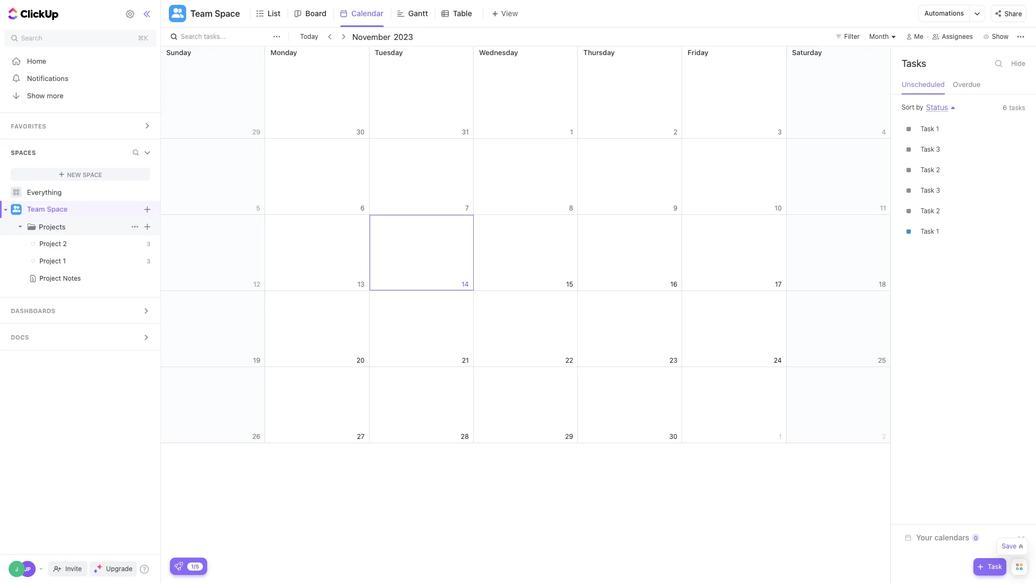 Task type: vqa. For each thing, say whether or not it's contained in the screenshot.
2 in the Sidebar navigation
yes



Task type: describe. For each thing, give the bounding box(es) containing it.
team space link
[[27, 201, 141, 218]]

filter button
[[832, 30, 865, 43]]

tasks
[[902, 58, 927, 69]]

user group image
[[172, 8, 184, 18]]

2 task 3 from the top
[[921, 186, 941, 194]]

automations
[[925, 9, 965, 17]]

7
[[466, 204, 469, 212]]

2 projects link from the left
[[39, 218, 129, 235]]

20
[[357, 356, 365, 364]]

‎task for ‎task 2
[[921, 207, 935, 215]]

26
[[252, 432, 260, 440]]

19
[[253, 356, 260, 364]]

new space
[[67, 171, 102, 178]]

notifications
[[27, 74, 68, 82]]

notes
[[63, 274, 81, 282]]

me
[[915, 32, 924, 41]]

gantt
[[409, 9, 428, 18]]

grid containing sunday
[[160, 46, 892, 583]]

more
[[47, 91, 63, 100]]

space for team space link
[[47, 205, 68, 213]]

home link
[[0, 52, 161, 70]]

1 task 3 from the top
[[921, 145, 941, 153]]

notifications link
[[0, 70, 161, 87]]

9
[[674, 204, 678, 212]]

new
[[67, 171, 81, 178]]

tasks...
[[204, 32, 226, 41]]

saturday
[[793, 48, 823, 57]]

‎task 2
[[921, 207, 941, 215]]

share
[[1005, 10, 1023, 18]]

automations button
[[920, 5, 970, 22]]

view
[[502, 9, 518, 18]]

5
[[256, 204, 260, 212]]

row containing 19
[[161, 291, 892, 367]]

wednesday
[[479, 48, 518, 57]]

show more
[[27, 91, 63, 100]]

1/5
[[191, 563, 199, 569]]

table link
[[453, 0, 477, 27]]

assignees
[[943, 32, 974, 41]]

15
[[567, 280, 574, 288]]

show button
[[981, 30, 1013, 43]]

dropdown menu image
[[144, 206, 151, 213]]

25
[[879, 356, 887, 364]]

today button
[[298, 31, 321, 42]]

list link
[[268, 0, 285, 27]]

23
[[670, 356, 678, 364]]

1 vertical spatial 30
[[670, 432, 678, 440]]

row containing 29
[[161, 46, 892, 139]]

november 2023
[[353, 32, 413, 41]]

board
[[306, 9, 327, 18]]

share button
[[992, 5, 1027, 22]]

month button
[[867, 30, 901, 43]]

8
[[569, 204, 574, 212]]

onboarding checklist button image
[[174, 562, 183, 571]]

thursday
[[584, 48, 615, 57]]

project 1 link
[[0, 253, 140, 270]]

sidebar navigation
[[0, 0, 163, 583]]

favorites
[[11, 123, 46, 130]]

show for show
[[993, 32, 1009, 41]]

me button
[[903, 30, 929, 43]]

today
[[300, 32, 319, 41]]

1 projects link from the left
[[1, 218, 129, 235]]

sparkle svg 2 image
[[94, 569, 98, 573]]

home
[[27, 56, 46, 65]]

user group image
[[12, 206, 20, 212]]

2 for task 2
[[937, 166, 941, 174]]

calendar link
[[352, 0, 388, 27]]

november
[[353, 32, 391, 41]]

monday
[[271, 48, 297, 57]]

1 for project 1
[[63, 257, 66, 265]]

1 for task 1
[[937, 227, 940, 236]]

sort by
[[902, 103, 924, 111]]

22
[[566, 356, 574, 364]]

1 for ‎task 1
[[937, 125, 940, 133]]

friday
[[688, 48, 709, 57]]

jp
[[24, 566, 31, 572]]

search tasks...
[[181, 32, 226, 41]]

17
[[776, 280, 782, 288]]

team for team space link
[[27, 205, 45, 213]]

save
[[1002, 542, 1017, 550]]

dropdown menu image
[[144, 223, 151, 230]]

filter
[[845, 32, 860, 41]]

10
[[775, 204, 782, 212]]

docs
[[11, 334, 29, 341]]

project 2
[[39, 240, 67, 248]]

14
[[462, 280, 469, 288]]

row containing 26
[[161, 367, 892, 443]]

sort
[[902, 103, 915, 111]]

13
[[358, 280, 365, 288]]



Task type: locate. For each thing, give the bounding box(es) containing it.
row containing 12
[[161, 215, 892, 291]]

27
[[357, 432, 365, 440]]

6
[[1004, 104, 1008, 112], [361, 204, 365, 212]]

row
[[161, 46, 892, 139], [161, 139, 892, 215], [161, 215, 892, 291], [161, 291, 892, 367], [161, 367, 892, 443]]

team space inside 'button'
[[191, 9, 240, 18]]

sunday
[[166, 48, 191, 57]]

dashboards
[[11, 307, 55, 314]]

upgrade link
[[89, 562, 137, 577]]

5 row from the top
[[161, 367, 892, 443]]

1 horizontal spatial team space
[[191, 9, 240, 18]]

task 3 down task 2
[[921, 186, 941, 194]]

1 horizontal spatial space
[[83, 171, 102, 178]]

2023
[[394, 32, 413, 41]]

project down projects
[[39, 240, 61, 248]]

your calendars 0
[[917, 533, 979, 542]]

team inside team space 'button'
[[191, 9, 213, 18]]

3 row from the top
[[161, 215, 892, 291]]

team space down everything
[[27, 205, 68, 213]]

1 row from the top
[[161, 46, 892, 139]]

team down everything
[[27, 205, 45, 213]]

0 vertical spatial team
[[191, 9, 213, 18]]

show inside sidebar navigation
[[27, 91, 45, 100]]

1
[[937, 125, 940, 133], [571, 128, 574, 136], [937, 227, 940, 236], [63, 257, 66, 265], [779, 432, 782, 440]]

hide button
[[1009, 57, 1029, 70]]

0 vertical spatial ‎task
[[921, 125, 935, 133]]

calendar
[[352, 9, 384, 18]]

0 horizontal spatial team
[[27, 205, 45, 213]]

0 horizontal spatial 29
[[252, 128, 260, 136]]

projects link down 'everything' link
[[39, 218, 129, 235]]

team space for team space link
[[27, 205, 68, 213]]

unscheduled
[[902, 80, 945, 89]]

team inside team space link
[[27, 205, 45, 213]]

assignees button
[[929, 30, 979, 43]]

team for team space 'button'
[[191, 9, 213, 18]]

⌘k
[[138, 34, 148, 42]]

‎task down by
[[921, 125, 935, 133]]

1 vertical spatial show
[[27, 91, 45, 100]]

everything
[[27, 188, 62, 196]]

show down share button
[[993, 32, 1009, 41]]

11
[[881, 204, 887, 212]]

search for search
[[21, 34, 42, 42]]

2 for ‎task 2
[[937, 207, 941, 215]]

Search tasks... text field
[[181, 29, 271, 44]]

team space inside sidebar navigation
[[27, 205, 68, 213]]

favorites button
[[0, 113, 161, 139]]

21
[[462, 356, 469, 364]]

0 horizontal spatial search
[[21, 34, 42, 42]]

1 vertical spatial 6
[[361, 204, 365, 212]]

2 horizontal spatial space
[[215, 9, 240, 18]]

1 vertical spatial space
[[83, 171, 102, 178]]

tasks
[[1010, 104, 1026, 112]]

team space for team space 'button'
[[191, 9, 240, 18]]

projects link
[[1, 218, 129, 235], [39, 218, 129, 235]]

show for show more
[[27, 91, 45, 100]]

‎task
[[921, 125, 935, 133], [921, 207, 935, 215]]

space up search tasks... text field
[[215, 9, 240, 18]]

1 horizontal spatial 30
[[670, 432, 678, 440]]

search up home
[[21, 34, 42, 42]]

3 inside grid
[[778, 128, 782, 136]]

2 project from the top
[[39, 257, 61, 265]]

31
[[462, 128, 469, 136]]

space right new
[[83, 171, 102, 178]]

30
[[357, 128, 365, 136], [670, 432, 678, 440]]

project notes
[[39, 274, 81, 282]]

1 vertical spatial team
[[27, 205, 45, 213]]

18
[[880, 280, 887, 288]]

board link
[[306, 0, 331, 27]]

table
[[453, 9, 472, 18]]

16
[[671, 280, 678, 288]]

month
[[870, 32, 889, 41]]

team space button
[[186, 2, 240, 25]]

6 for 6 tasks
[[1004, 104, 1008, 112]]

grid
[[160, 46, 892, 583]]

0 horizontal spatial 30
[[357, 128, 365, 136]]

project down project 2
[[39, 257, 61, 265]]

2 ‎task from the top
[[921, 207, 935, 215]]

1 vertical spatial team space
[[27, 205, 68, 213]]

status
[[927, 103, 949, 112]]

space
[[215, 9, 240, 18], [83, 171, 102, 178], [47, 205, 68, 213]]

0 vertical spatial 6
[[1004, 104, 1008, 112]]

2 vertical spatial project
[[39, 274, 61, 282]]

project for project 1
[[39, 257, 61, 265]]

calendars
[[935, 533, 970, 542]]

1 ‎task from the top
[[921, 125, 935, 133]]

project 1
[[39, 257, 66, 265]]

show left more
[[27, 91, 45, 100]]

1 vertical spatial ‎task
[[921, 207, 935, 215]]

your
[[917, 533, 933, 542]]

team space
[[191, 9, 240, 18], [27, 205, 68, 213]]

sparkle svg 1 image
[[97, 564, 102, 570]]

6 for 6
[[361, 204, 365, 212]]

4
[[883, 128, 887, 136]]

search for search tasks...
[[181, 32, 202, 41]]

search inside sidebar navigation
[[21, 34, 42, 42]]

space inside 'button'
[[215, 9, 240, 18]]

0 vertical spatial 29
[[252, 128, 260, 136]]

invite
[[65, 565, 82, 573]]

6 tasks
[[1004, 104, 1026, 112]]

task
[[921, 145, 935, 153], [921, 166, 935, 174], [921, 186, 935, 194], [921, 227, 935, 236], [988, 563, 1003, 571]]

2
[[674, 128, 678, 136], [937, 166, 941, 174], [937, 207, 941, 215], [63, 240, 67, 248], [883, 432, 887, 440]]

by
[[917, 103, 924, 111]]

0 horizontal spatial team space
[[27, 205, 68, 213]]

team space up tasks...
[[191, 9, 240, 18]]

4 row from the top
[[161, 291, 892, 367]]

0 horizontal spatial space
[[47, 205, 68, 213]]

1 horizontal spatial show
[[993, 32, 1009, 41]]

1 vertical spatial 29
[[566, 432, 574, 440]]

task 3
[[921, 145, 941, 153], [921, 186, 941, 194]]

0 horizontal spatial 6
[[361, 204, 365, 212]]

2 inside sidebar navigation
[[63, 240, 67, 248]]

12
[[254, 280, 260, 288]]

1 horizontal spatial 29
[[566, 432, 574, 440]]

hide
[[1012, 59, 1026, 68]]

j
[[15, 566, 18, 572]]

1 project from the top
[[39, 240, 61, 248]]

project for project 2
[[39, 240, 61, 248]]

task 2
[[921, 166, 941, 174]]

space for team space 'button'
[[215, 9, 240, 18]]

1 horizontal spatial 6
[[1004, 104, 1008, 112]]

projects
[[39, 222, 66, 231]]

list
[[268, 9, 281, 18]]

0 vertical spatial show
[[993, 32, 1009, 41]]

1 horizontal spatial search
[[181, 32, 202, 41]]

project
[[39, 240, 61, 248], [39, 257, 61, 265], [39, 274, 61, 282]]

0 vertical spatial task 3
[[921, 145, 941, 153]]

0
[[975, 534, 979, 541]]

project down project 1
[[39, 274, 61, 282]]

0 horizontal spatial show
[[27, 91, 45, 100]]

‎task for ‎task 1
[[921, 125, 935, 133]]

2 for project 2
[[63, 240, 67, 248]]

space up projects
[[47, 205, 68, 213]]

row containing 5
[[161, 139, 892, 215]]

0 vertical spatial project
[[39, 240, 61, 248]]

onboarding checklist button element
[[174, 562, 183, 571]]

24
[[774, 356, 782, 364]]

search up sunday
[[181, 32, 202, 41]]

task 3 up task 2
[[921, 145, 941, 153]]

1 vertical spatial project
[[39, 257, 61, 265]]

team up search tasks...
[[191, 9, 213, 18]]

0 vertical spatial space
[[215, 9, 240, 18]]

1 vertical spatial task 3
[[921, 186, 941, 194]]

‎task 1
[[921, 125, 940, 133]]

‎task up task 1
[[921, 207, 935, 215]]

2 row from the top
[[161, 139, 892, 215]]

2 vertical spatial space
[[47, 205, 68, 213]]

sidebar settings image
[[126, 9, 135, 19]]

everything link
[[0, 184, 161, 201]]

spaces
[[11, 149, 36, 156]]

6 inside grid
[[361, 204, 365, 212]]

project notes link
[[0, 270, 140, 287]]

3 project from the top
[[39, 274, 61, 282]]

projects link up project 2
[[1, 218, 129, 235]]

1 inside sidebar navigation
[[63, 257, 66, 265]]

28
[[461, 432, 469, 440]]

0 vertical spatial 30
[[357, 128, 365, 136]]

gantt link
[[409, 0, 433, 27]]

1 horizontal spatial team
[[191, 9, 213, 18]]

task 1
[[921, 227, 940, 236]]

show inside dropdown button
[[993, 32, 1009, 41]]

project for project notes
[[39, 274, 61, 282]]

overdue
[[954, 80, 981, 89]]

0 vertical spatial team space
[[191, 9, 240, 18]]

view button
[[483, 7, 522, 20]]



